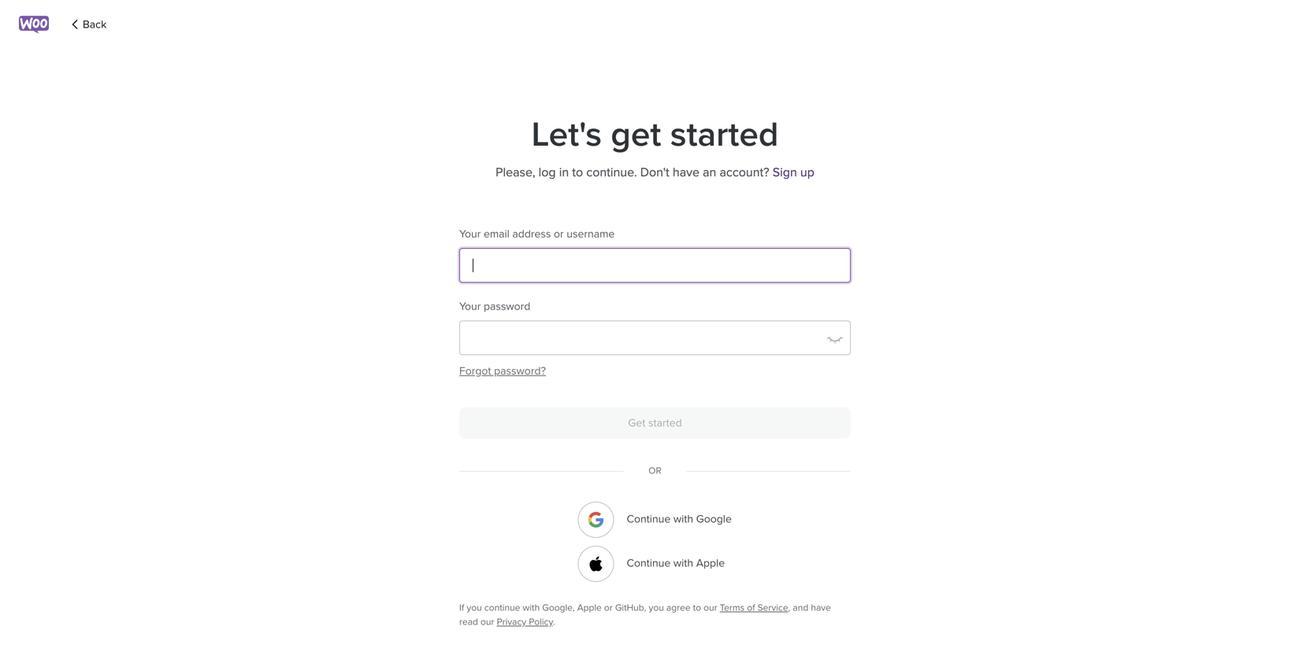Task type: vqa. For each thing, say whether or not it's contained in the screenshot.
right you
yes



Task type: locate. For each thing, give the bounding box(es) containing it.
continue
[[627, 512, 671, 526], [627, 556, 671, 570]]

if
[[459, 602, 464, 614]]

1 horizontal spatial you
[[649, 602, 664, 614]]

1 horizontal spatial to
[[693, 602, 701, 614]]

and
[[793, 602, 808, 614]]

your
[[459, 227, 481, 241], [459, 300, 481, 313]]

2 continue from the top
[[627, 556, 671, 570]]

0 horizontal spatial apple
[[577, 602, 602, 614]]

password
[[484, 300, 530, 313]]

1 vertical spatial your
[[459, 300, 481, 313]]

1 horizontal spatial have
[[811, 602, 831, 614]]

1 horizontal spatial or
[[604, 602, 613, 614]]

you left agree
[[649, 602, 664, 614]]

with
[[673, 512, 693, 526], [673, 556, 693, 570], [523, 602, 540, 614]]

to right in
[[572, 165, 583, 180]]

0 vertical spatial our
[[704, 602, 717, 614]]

0 vertical spatial or
[[554, 227, 564, 241]]

1 horizontal spatial our
[[704, 602, 717, 614]]

continue.
[[586, 165, 637, 180]]

0 vertical spatial started
[[670, 114, 779, 156]]

or left github,
[[604, 602, 613, 614]]

continue with google button
[[578, 502, 732, 538]]

2 you from the left
[[649, 602, 664, 614]]

to right agree
[[693, 602, 701, 614]]

to
[[572, 165, 583, 180], [693, 602, 701, 614]]

1 horizontal spatial apple
[[696, 556, 725, 570]]

have
[[673, 165, 700, 180], [811, 602, 831, 614]]

username
[[567, 227, 615, 241]]

apple inside button
[[696, 556, 725, 570]]

0 vertical spatial your
[[459, 227, 481, 241]]

0 vertical spatial apple
[[696, 556, 725, 570]]

1 vertical spatial with
[[673, 556, 693, 570]]

or down get started
[[649, 465, 662, 477]]

email
[[484, 227, 510, 241]]

continue down continue with google button
[[627, 556, 671, 570]]

continue with apple button
[[578, 546, 732, 582]]

with up privacy policy . on the bottom of page
[[523, 602, 540, 614]]

1 vertical spatial continue
[[627, 556, 671, 570]]

you right if
[[467, 602, 482, 614]]

1 your from the top
[[459, 227, 481, 241]]

you
[[467, 602, 482, 614], [649, 602, 664, 614]]

1 vertical spatial started
[[648, 416, 682, 430]]

0 vertical spatial to
[[572, 165, 583, 180]]

or right address
[[554, 227, 564, 241]]

1 vertical spatial have
[[811, 602, 831, 614]]

our left terms
[[704, 602, 717, 614]]

0 vertical spatial have
[[673, 165, 700, 180]]

in
[[559, 165, 569, 180]]

continue with apple
[[627, 556, 725, 570]]

started
[[670, 114, 779, 156], [648, 416, 682, 430]]

2 your from the top
[[459, 300, 481, 313]]

0 horizontal spatial have
[[673, 165, 700, 180]]

apple
[[696, 556, 725, 570], [577, 602, 602, 614]]

forgot password?
[[459, 364, 546, 378]]

0 horizontal spatial to
[[572, 165, 583, 180]]

your left "password" on the top of the page
[[459, 300, 481, 313]]

terms of service link
[[720, 602, 788, 614]]

apple down google
[[696, 556, 725, 570]]

1 continue from the top
[[627, 512, 671, 526]]

with for google
[[673, 512, 693, 526]]

your left email
[[459, 227, 481, 241]]

have left an
[[673, 165, 700, 180]]

address
[[512, 227, 551, 241]]

2 vertical spatial or
[[604, 602, 613, 614]]

google
[[696, 512, 732, 526]]

with inside continue with apple button
[[673, 556, 693, 570]]

started right get
[[648, 416, 682, 430]]

your password
[[459, 300, 530, 313]]

1 you from the left
[[467, 602, 482, 614]]

apple right google,
[[577, 602, 602, 614]]

continue
[[484, 602, 520, 614]]

have right and
[[811, 602, 831, 614]]

Your email address or username text field
[[459, 248, 851, 283]]

with down 'continue with google'
[[673, 556, 693, 570]]

1 vertical spatial our
[[481, 616, 494, 628]]

continue up continue with apple button
[[627, 512, 671, 526]]

Your password password field
[[459, 321, 851, 355]]

0 vertical spatial with
[[673, 512, 693, 526]]

started inside button
[[648, 416, 682, 430]]

0 vertical spatial continue
[[627, 512, 671, 526]]

or
[[554, 227, 564, 241], [649, 465, 662, 477], [604, 602, 613, 614]]

our
[[704, 602, 717, 614], [481, 616, 494, 628]]

1 vertical spatial apple
[[577, 602, 602, 614]]

account?
[[720, 165, 769, 180]]

let's get started
[[531, 114, 779, 156]]

0 horizontal spatial our
[[481, 616, 494, 628]]

started up an
[[670, 114, 779, 156]]

with inside continue with google button
[[673, 512, 693, 526]]

continue for continue with google
[[627, 512, 671, 526]]

continue for continue with apple
[[627, 556, 671, 570]]

1 vertical spatial or
[[649, 465, 662, 477]]

,
[[788, 602, 790, 614]]

our right read
[[481, 616, 494, 628]]

with left google
[[673, 512, 693, 526]]

0 horizontal spatial you
[[467, 602, 482, 614]]

have inside , and have read our
[[811, 602, 831, 614]]

back link
[[69, 13, 107, 35]]



Task type: describe. For each thing, give the bounding box(es) containing it.
github,
[[615, 602, 646, 614]]

get started
[[628, 416, 682, 430]]

, and have read our
[[459, 602, 831, 628]]

log
[[539, 165, 556, 180]]

your for your email address or username
[[459, 227, 481, 241]]

please,
[[496, 165, 535, 180]]

continue with google
[[627, 512, 732, 526]]

your email address or username
[[459, 227, 615, 241]]

google,
[[542, 602, 575, 614]]

with for apple
[[673, 556, 693, 570]]

sign up link
[[773, 165, 814, 180]]

.
[[553, 616, 555, 628]]

agree
[[666, 602, 691, 614]]

back
[[83, 18, 107, 31]]

an
[[703, 165, 716, 180]]

your for your password
[[459, 300, 481, 313]]

get
[[628, 416, 645, 430]]

privacy policy link
[[497, 616, 553, 628]]

privacy
[[497, 616, 526, 628]]

password?
[[494, 364, 546, 378]]

let's
[[531, 114, 602, 156]]

terms
[[720, 602, 745, 614]]

if you continue with google, apple or github, you agree to our terms of service
[[459, 602, 788, 614]]

privacy policy .
[[497, 616, 555, 628]]

service
[[758, 602, 788, 614]]

0 horizontal spatial or
[[554, 227, 564, 241]]

get started button
[[459, 407, 851, 439]]

get
[[611, 114, 661, 156]]

forgot
[[459, 364, 491, 378]]

policy
[[529, 616, 553, 628]]

1 vertical spatial to
[[693, 602, 701, 614]]

2 horizontal spatial or
[[649, 465, 662, 477]]

don't
[[640, 165, 669, 180]]

read
[[459, 616, 478, 628]]

of
[[747, 602, 755, 614]]

our inside , and have read our
[[481, 616, 494, 628]]

please, log in to continue. don't have an account? sign up
[[496, 165, 814, 180]]

forgot password? link
[[459, 360, 851, 382]]

2 vertical spatial with
[[523, 602, 540, 614]]

up
[[800, 165, 814, 180]]

sign
[[773, 165, 797, 180]]



